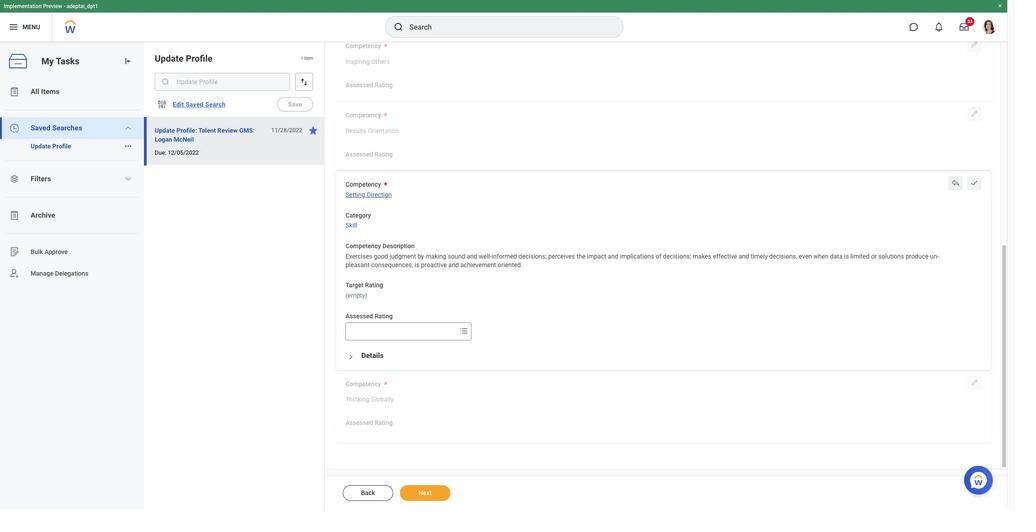 Task type: locate. For each thing, give the bounding box(es) containing it.
chevron down image for filters
[[125, 176, 132, 183]]

1 competency from the top
[[346, 42, 381, 50]]

update inside update profile: talent review gms: logan mcneil
[[155, 127, 175, 134]]

4 assessed rating from the top
[[346, 420, 393, 427]]

1 vertical spatial is
[[415, 261, 420, 269]]

item
[[304, 56, 313, 61]]

making
[[426, 253, 447, 260]]

update up logan
[[155, 127, 175, 134]]

notifications large image
[[935, 23, 944, 32]]

perspective image
[[9, 174, 20, 185]]

rating down others
[[375, 81, 393, 88]]

manage
[[31, 270, 53, 277]]

search
[[205, 101, 226, 108]]

rating up assessed rating field
[[375, 313, 393, 320]]

1 vertical spatial chevron down image
[[125, 176, 132, 183]]

competency setting direction
[[346, 181, 392, 199]]

search image
[[393, 22, 404, 32], [161, 77, 170, 86]]

clipboard image
[[9, 86, 20, 97]]

2 assessed from the top
[[346, 151, 373, 158]]

0 horizontal spatial update profile
[[31, 143, 71, 150]]

none text field inside item list element
[[155, 73, 290, 91]]

edit saved search button
[[169, 95, 229, 113]]

data
[[831, 253, 843, 260]]

1 vertical spatial profile
[[52, 143, 71, 150]]

un
[[931, 253, 939, 260]]

is right data
[[845, 253, 849, 260]]

-
[[64, 3, 65, 9]]

competency
[[346, 42, 381, 50], [346, 112, 381, 119], [346, 181, 381, 188], [346, 243, 381, 250], [346, 381, 381, 388]]

1 assessed from the top
[[346, 81, 373, 88]]

close environment banner image
[[998, 3, 1003, 9]]

searches
[[52, 124, 82, 132]]

1 vertical spatial update
[[155, 127, 175, 134]]

inbox large image
[[960, 23, 969, 32]]

update right 'transformation import' image
[[155, 53, 184, 64]]

3 competency from the top
[[346, 181, 381, 188]]

saved
[[186, 101, 204, 108], [31, 124, 50, 132]]

update profile button
[[0, 139, 121, 154]]

informed
[[492, 253, 517, 260]]

competency for thinking
[[346, 381, 381, 388]]

exercises
[[346, 253, 372, 260]]

1 vertical spatial edit image
[[971, 109, 980, 118]]

saved inside dropdown button
[[31, 124, 50, 132]]

assessed down thinking in the left bottom of the page
[[346, 420, 373, 427]]

saved right edit
[[186, 101, 204, 108]]

0 vertical spatial update profile
[[155, 53, 213, 64]]

competency up results orientation text box on the top left
[[346, 112, 381, 119]]

0 horizontal spatial decisions;
[[519, 253, 547, 260]]

thinking globally
[[346, 396, 394, 404]]

chevron down image up related actions icon
[[125, 125, 132, 132]]

assessed down results
[[346, 151, 373, 158]]

results orientation
[[346, 127, 399, 135]]

limited
[[851, 253, 870, 260]]

makes
[[693, 253, 712, 260]]

effective
[[713, 253, 738, 260]]

decisions,
[[770, 253, 798, 260]]

competency description exercises good judgment by making sound and well-informed decisions; perceives the impact and implications of decisions; makes effective and timely decisions, even when data is limited or solutions produce un pleasant consequences; is proactive and achievement oriented.
[[346, 243, 939, 269]]

12/05/2022
[[168, 149, 199, 156]]

update
[[155, 53, 184, 64], [155, 127, 175, 134], [31, 143, 51, 150]]

competency up inspiring others text field
[[346, 42, 381, 50]]

implications
[[620, 253, 655, 260]]

perceives
[[549, 253, 575, 260]]

edit image for inspiring others
[[971, 40, 980, 49]]

saved right "clock check" icon
[[31, 124, 50, 132]]

competency for results
[[346, 112, 381, 119]]

0 vertical spatial competency element
[[346, 52, 390, 69]]

manage delegations link
[[0, 263, 144, 285]]

rename image
[[9, 247, 20, 258]]

approve
[[45, 248, 68, 256]]

assessed rating down results orientation
[[346, 151, 393, 158]]

1 horizontal spatial profile
[[186, 53, 213, 64]]

orientation
[[368, 127, 399, 135]]

chevron down image
[[125, 125, 132, 132], [125, 176, 132, 183]]

target
[[346, 282, 364, 289]]

0 horizontal spatial profile
[[52, 143, 71, 150]]

update inside "button"
[[31, 143, 51, 150]]

competency inside competency description exercises good judgment by making sound and well-informed decisions; perceives the impact and implications of decisions; makes effective and timely decisions, even when data is limited or solutions produce un pleasant consequences; is proactive and achievement oriented.
[[346, 243, 381, 250]]

filters
[[31, 175, 51, 183]]

user plus image
[[9, 268, 20, 279]]

gms:
[[239, 127, 255, 134]]

items
[[41, 87, 59, 96]]

2 edit image from the top
[[971, 109, 980, 118]]

competency element
[[346, 52, 390, 69], [346, 121, 399, 138], [346, 391, 394, 407]]

next button
[[400, 486, 451, 502]]

0 vertical spatial saved
[[186, 101, 204, 108]]

profile
[[186, 53, 213, 64], [52, 143, 71, 150]]

configure image
[[157, 99, 167, 110]]

chevron down image inside filters dropdown button
[[125, 176, 132, 183]]

star image
[[308, 125, 319, 136]]

1 horizontal spatial is
[[845, 253, 849, 260]]

edit
[[173, 101, 184, 108]]

edit image
[[971, 40, 980, 49], [971, 109, 980, 118]]

1 item
[[301, 56, 313, 61]]

1 horizontal spatial update profile
[[155, 53, 213, 64]]

0 vertical spatial chevron down image
[[125, 125, 132, 132]]

is down by
[[415, 261, 420, 269]]

1 vertical spatial competency element
[[346, 121, 399, 138]]

is
[[845, 253, 849, 260], [415, 261, 420, 269]]

0 vertical spatial edit image
[[971, 40, 980, 49]]

timely
[[751, 253, 768, 260]]

2 chevron down image from the top
[[125, 176, 132, 183]]

menu button
[[0, 13, 52, 41]]

assessed rating down the inspiring others
[[346, 81, 393, 88]]

assessed rating down thinking globally
[[346, 420, 393, 427]]

3 competency element from the top
[[346, 391, 394, 407]]

assessed down (empty) in the bottom of the page
[[346, 313, 373, 320]]

chevron down image inside saved searches dropdown button
[[125, 125, 132, 132]]

1 competency element from the top
[[346, 52, 390, 69]]

all items button
[[0, 81, 144, 103]]

0 vertical spatial profile
[[186, 53, 213, 64]]

update down the saved searches
[[31, 143, 51, 150]]

2 vertical spatial update
[[31, 143, 51, 150]]

sort image
[[300, 77, 309, 86]]

0 horizontal spatial saved
[[31, 124, 50, 132]]

transformation import image
[[123, 57, 132, 66]]

rating
[[375, 81, 393, 88], [375, 151, 393, 158], [365, 282, 383, 289], [375, 313, 393, 320], [375, 420, 393, 427]]

0 vertical spatial search image
[[393, 22, 404, 32]]

assessed rating
[[346, 81, 393, 88], [346, 151, 393, 158], [346, 313, 393, 320], [346, 420, 393, 427]]

direction
[[367, 191, 392, 199]]

1 chevron down image from the top
[[125, 125, 132, 132]]

5 competency from the top
[[346, 381, 381, 388]]

2 assessed rating from the top
[[346, 151, 393, 158]]

delegations
[[55, 270, 89, 277]]

rating right target
[[365, 282, 383, 289]]

2 competency element from the top
[[346, 121, 399, 138]]

1 vertical spatial saved
[[31, 124, 50, 132]]

implementation preview -   adeptai_dpt1
[[4, 3, 98, 9]]

3 assessed rating from the top
[[346, 313, 393, 320]]

decisions; right of on the right of the page
[[663, 253, 692, 260]]

Search Workday  search field
[[410, 17, 605, 37]]

bulk approve link
[[0, 241, 144, 263]]

details
[[361, 351, 384, 360]]

assessed rating down (empty) in the bottom of the page
[[346, 313, 393, 320]]

skill
[[346, 222, 357, 229]]

and left timely
[[739, 253, 750, 260]]

decisions; up oriented.
[[519, 253, 547, 260]]

chevron down image down related actions icon
[[125, 176, 132, 183]]

competency up thinking globally text box
[[346, 381, 381, 388]]

4 competency from the top
[[346, 243, 381, 250]]

2 competency from the top
[[346, 112, 381, 119]]

profile:
[[177, 127, 197, 134]]

menu
[[23, 23, 40, 30]]

1 edit image from the top
[[971, 40, 980, 49]]

chevron down image for saved searches
[[125, 125, 132, 132]]

and right impact
[[608, 253, 619, 260]]

competency element containing results orientation
[[346, 121, 399, 138]]

of
[[656, 253, 662, 260]]

my tasks
[[41, 56, 80, 66]]

1 vertical spatial update profile
[[31, 143, 71, 150]]

rating down globally
[[375, 420, 393, 427]]

1
[[301, 56, 303, 61]]

1 vertical spatial search image
[[161, 77, 170, 86]]

1 horizontal spatial decisions;
[[663, 253, 692, 260]]

my tasks element
[[0, 41, 144, 510]]

produce
[[906, 253, 929, 260]]

judgment
[[390, 253, 416, 260]]

assessed down the inspiring
[[346, 81, 373, 88]]

edit image
[[971, 378, 980, 387]]

tasks
[[56, 56, 80, 66]]

and
[[467, 253, 478, 260], [608, 253, 619, 260], [739, 253, 750, 260], [449, 261, 459, 269]]

1 horizontal spatial saved
[[186, 101, 204, 108]]

update profile
[[155, 53, 213, 64], [31, 143, 71, 150]]

setting direction link
[[346, 189, 392, 199]]

implementation
[[4, 3, 42, 9]]

None text field
[[155, 73, 290, 91]]

results
[[346, 127, 367, 135]]

menu banner
[[0, 0, 1008, 41]]

Thinking Globally text field
[[346, 391, 394, 407]]

due: 12/05/2022
[[155, 149, 199, 156]]

proactive
[[421, 261, 447, 269]]

2 vertical spatial competency element
[[346, 391, 394, 407]]

decisions;
[[519, 253, 547, 260], [663, 253, 692, 260]]

competency up exercises
[[346, 243, 381, 250]]

rating down orientation on the left top of the page
[[375, 151, 393, 158]]

assessed
[[346, 81, 373, 88], [346, 151, 373, 158], [346, 313, 373, 320], [346, 420, 373, 427]]

list
[[0, 81, 144, 285]]

competency up setting direction 'link'
[[346, 181, 381, 188]]

logan
[[155, 136, 172, 143]]



Task type: vqa. For each thing, say whether or not it's contained in the screenshot.
Category Skill
yes



Task type: describe. For each thing, give the bounding box(es) containing it.
the
[[577, 253, 586, 260]]

pleasant
[[346, 253, 939, 269]]

1 decisions; from the left
[[519, 253, 547, 260]]

back
[[361, 490, 375, 497]]

saved searches button
[[0, 117, 144, 139]]

saved inside button
[[186, 101, 204, 108]]

chevron down image
[[348, 352, 354, 363]]

category
[[346, 212, 371, 219]]

Results Orientation text field
[[346, 122, 399, 138]]

update profile: talent review gms: logan mcneil button
[[155, 125, 267, 145]]

save
[[288, 101, 302, 108]]

description
[[383, 243, 415, 250]]

and up achievement
[[467, 253, 478, 260]]

profile logan mcneil image
[[983, 20, 997, 36]]

save button
[[277, 97, 313, 112]]

0 vertical spatial is
[[845, 253, 849, 260]]

globally
[[371, 396, 394, 404]]

edit image for results orientation
[[971, 109, 980, 118]]

next
[[419, 490, 432, 497]]

others
[[371, 58, 390, 65]]

bulk approve
[[31, 248, 68, 256]]

inspiring others
[[346, 58, 390, 65]]

adeptai_dpt1
[[67, 3, 98, 9]]

0 vertical spatial update
[[155, 53, 184, 64]]

11/28/2022
[[271, 127, 303, 134]]

good
[[374, 253, 388, 260]]

manage delegations
[[31, 270, 89, 277]]

oriented.
[[498, 261, 523, 269]]

related actions image
[[124, 142, 132, 150]]

Inspiring Others text field
[[346, 53, 390, 68]]

archive button
[[0, 205, 144, 226]]

update profile inside "button"
[[31, 143, 71, 150]]

0 horizontal spatial search image
[[161, 77, 170, 86]]

justify image
[[8, 22, 19, 32]]

review
[[218, 127, 238, 134]]

1 horizontal spatial search image
[[393, 22, 404, 32]]

clipboard image
[[9, 210, 20, 221]]

undo l image
[[952, 179, 961, 188]]

update profile: talent review gms: logan mcneil
[[155, 127, 255, 143]]

all
[[31, 87, 39, 96]]

consequences;
[[371, 261, 413, 269]]

and down sound
[[449, 261, 459, 269]]

well-
[[479, 253, 492, 260]]

skill link
[[346, 220, 357, 229]]

list containing all items
[[0, 81, 144, 285]]

4 assessed from the top
[[346, 420, 373, 427]]

thinking
[[346, 396, 370, 404]]

even
[[799, 253, 812, 260]]

setting
[[346, 191, 365, 199]]

Assessed Rating field
[[346, 324, 457, 340]]

rating inside target rating (empty)
[[365, 282, 383, 289]]

edit saved search
[[173, 101, 226, 108]]

competency element containing thinking globally
[[346, 391, 394, 407]]

2 decisions; from the left
[[663, 253, 692, 260]]

details button
[[361, 351, 384, 360]]

inspiring
[[346, 58, 370, 65]]

33
[[968, 19, 973, 24]]

0 horizontal spatial is
[[415, 261, 420, 269]]

prompts image
[[459, 326, 470, 337]]

update for update profile "button"
[[31, 143, 51, 150]]

mcneil
[[174, 136, 194, 143]]

archive
[[31, 211, 55, 220]]

talent
[[198, 127, 216, 134]]

my
[[41, 56, 54, 66]]

competency for inspiring
[[346, 42, 381, 50]]

1 assessed rating from the top
[[346, 81, 393, 88]]

saved searches
[[31, 124, 82, 132]]

preview
[[43, 3, 62, 9]]

solutions
[[879, 253, 905, 260]]

3 assessed from the top
[[346, 313, 373, 320]]

profile inside "button"
[[52, 143, 71, 150]]

category skill
[[346, 212, 371, 229]]

bulk
[[31, 248, 43, 256]]

sound
[[448, 253, 466, 260]]

item list element
[[144, 41, 325, 510]]

impact
[[587, 253, 607, 260]]

clock check image
[[9, 123, 20, 134]]

update for update profile: talent review gms: logan mcneil button
[[155, 127, 175, 134]]

all items
[[31, 87, 59, 96]]

check image
[[971, 179, 980, 188]]

profile inside item list element
[[186, 53, 213, 64]]

competency inside competency setting direction
[[346, 181, 381, 188]]

competency element containing inspiring others
[[346, 52, 390, 69]]

achievement
[[461, 261, 497, 269]]

33 button
[[955, 17, 975, 37]]

back button
[[343, 486, 393, 502]]

target rating (empty)
[[346, 282, 383, 299]]

(empty)
[[346, 292, 368, 299]]

due:
[[155, 149, 166, 156]]

by
[[418, 253, 424, 260]]

update profile inside item list element
[[155, 53, 213, 64]]

when
[[814, 253, 829, 260]]



